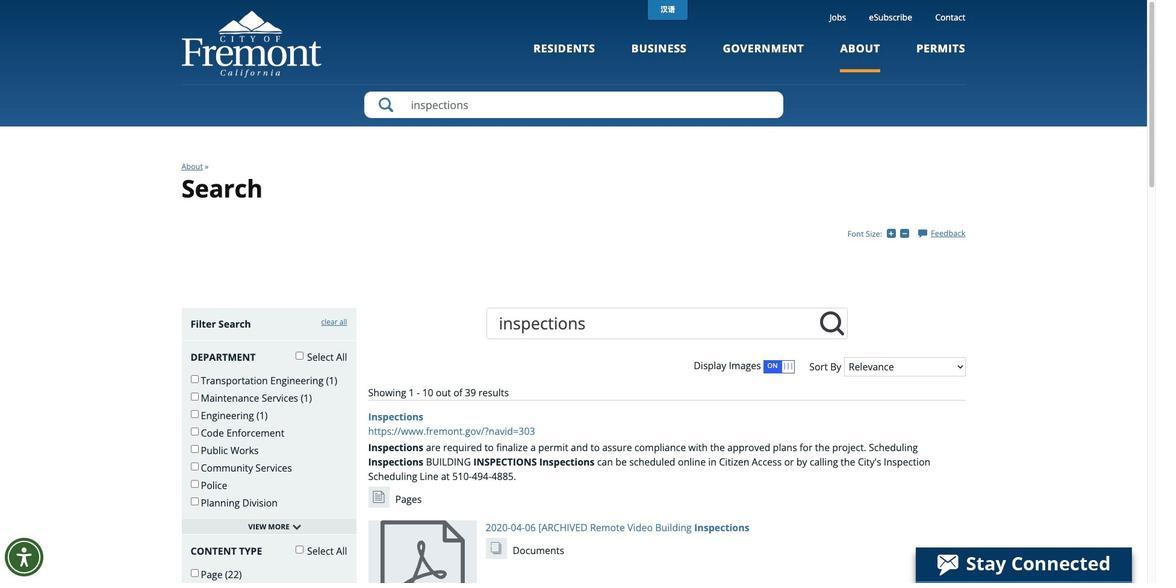 Task type: locate. For each thing, give the bounding box(es) containing it.
None checkbox
[[191, 375, 198, 383], [191, 410, 198, 418], [191, 445, 198, 453], [191, 480, 198, 488], [191, 498, 198, 505], [296, 546, 304, 554], [191, 569, 198, 577], [191, 375, 198, 383], [191, 410, 198, 418], [191, 445, 198, 453], [191, 480, 198, 488], [191, 498, 198, 505], [296, 546, 304, 554], [191, 569, 198, 577]]

None checkbox
[[296, 352, 304, 360], [191, 393, 198, 401], [191, 428, 198, 435], [191, 463, 198, 470], [296, 352, 304, 360], [191, 393, 198, 401], [191, 428, 198, 435], [191, 463, 198, 470]]

Search... text field
[[487, 308, 817, 338]]

None text field
[[817, 308, 847, 338]]

Search text field
[[364, 92, 783, 118]]



Task type: describe. For each thing, give the bounding box(es) containing it.
stay connected image
[[916, 548, 1131, 581]]



